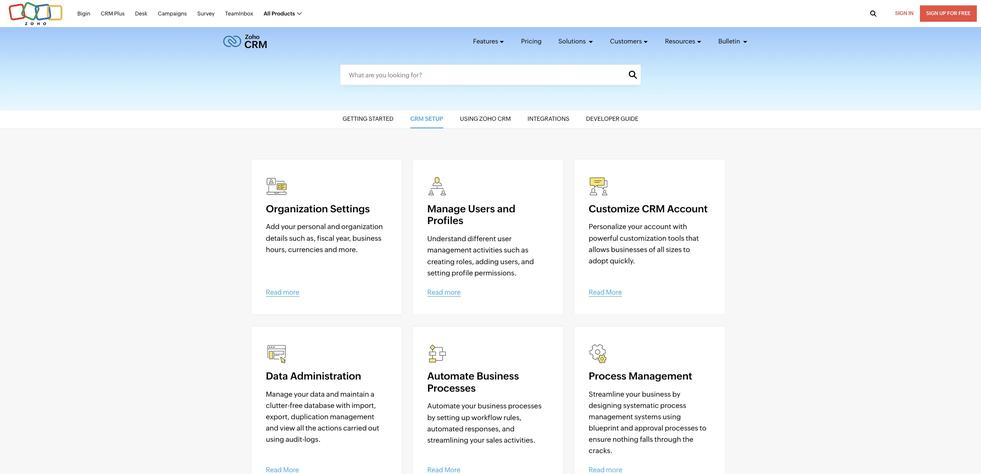 Task type: describe. For each thing, give the bounding box(es) containing it.
view
[[280, 424, 295, 433]]

through
[[655, 436, 682, 444]]

your for automate
[[462, 402, 477, 411]]

manage your data and maintain a clutter-free database with import, export, duplication management and view all the actions carried out using audit-logs.
[[266, 390, 380, 444]]

maintain
[[341, 390, 369, 399]]

manage for manage your data and maintain a clutter-free database with import, export, duplication management and view all the actions carried out using audit-logs.
[[266, 390, 293, 399]]

currencies
[[288, 246, 323, 254]]

sizes
[[666, 246, 682, 254]]

getting started
[[343, 116, 394, 122]]

settings
[[330, 203, 370, 215]]

and up fiscal
[[328, 223, 340, 231]]

survey
[[197, 10, 215, 17]]

teaminbox
[[225, 10, 253, 17]]

read more for manage users and profiles
[[428, 289, 461, 297]]

processes inside automate your business processes by setting up workflow rules, automated responses, and streamlining your sales activities.
[[509, 402, 542, 411]]

adding
[[476, 258, 499, 266]]

process management
[[589, 371, 693, 382]]

out
[[368, 424, 380, 433]]

processes inside streamline your business by designing systematic process management systems using blueprint and approval processes to ensure nothing falls through the cracks.
[[665, 424, 699, 433]]

roles,
[[457, 258, 474, 266]]

export,
[[266, 413, 290, 421]]

different
[[468, 235, 496, 243]]

features
[[473, 38, 499, 45]]

sign
[[927, 10, 939, 16]]

by inside automate your business processes by setting up workflow rules, automated responses, and streamlining your sales activities.
[[428, 414, 436, 422]]

bulletin link
[[719, 30, 748, 53]]

and inside manage users and profiles
[[498, 203, 516, 215]]

such inside understand different user management activities such as creating roles, adding users, and setting profile permissions.
[[504, 246, 520, 255]]

data administration
[[266, 371, 362, 382]]

your for organization
[[281, 223, 296, 231]]

zoho crm logo image
[[223, 32, 267, 51]]

read for organization settings
[[266, 289, 282, 297]]

all products
[[264, 10, 295, 17]]

workflow
[[472, 414, 503, 422]]

rules,
[[504, 414, 522, 422]]

personalize
[[589, 223, 627, 231]]

falls
[[641, 436, 654, 444]]

guide
[[621, 116, 639, 122]]

processes
[[428, 383, 476, 394]]

using inside manage your data and maintain a clutter-free database with import, export, duplication management and view all the actions carried out using audit-logs.
[[266, 436, 284, 444]]

crm left plus
[[101, 10, 113, 17]]

account
[[645, 223, 672, 231]]

all inside personalize your account with powerful customization tools that allows businesses of all sizes to adopt quickly.
[[658, 246, 665, 254]]

automate for automate your business processes by setting up workflow rules, automated responses, and streamlining your sales activities.
[[428, 402, 460, 411]]

developer guide
[[587, 116, 639, 122]]

permissions.
[[475, 269, 517, 277]]

understand different user management activities such as creating roles, adding users, and setting profile permissions.
[[428, 235, 534, 277]]

manage for manage users and profiles
[[428, 203, 466, 215]]

getting
[[343, 116, 368, 122]]

personalize your account with powerful customization tools that allows businesses of all sizes to adopt quickly.
[[589, 223, 700, 265]]

sign in link
[[890, 5, 921, 22]]

with inside manage your data and maintain a clutter-free database with import, export, duplication management and view all the actions carried out using audit-logs.
[[336, 402, 351, 410]]

crm plus link
[[101, 6, 125, 21]]

crm up account
[[642, 203, 666, 215]]

for
[[948, 10, 958, 16]]

business for process management
[[643, 390, 671, 399]]

sales
[[486, 437, 503, 445]]

pricing link
[[522, 30, 542, 53]]

and down export,
[[266, 424, 279, 433]]

using
[[460, 116, 479, 122]]

organization
[[342, 223, 383, 231]]

to inside personalize your account with powerful customization tools that allows businesses of all sizes to adopt quickly.
[[684, 246, 691, 254]]

activities.
[[504, 437, 536, 445]]

the inside manage your data and maintain a clutter-free database with import, export, duplication management and view all the actions carried out using audit-logs.
[[306, 424, 317, 433]]

organization
[[266, 203, 328, 215]]

sign up for free link
[[921, 5, 978, 22]]

profiles
[[428, 215, 464, 227]]

campaigns
[[158, 10, 187, 17]]

your for process
[[626, 390, 641, 399]]

allows
[[589, 246, 610, 254]]

profile
[[452, 269, 473, 277]]

powerful
[[589, 234, 619, 243]]

resources
[[666, 38, 696, 45]]

automate for automate business processes
[[428, 371, 475, 382]]

free
[[290, 402, 303, 410]]

understand
[[428, 235, 467, 243]]

details
[[266, 234, 288, 243]]

of
[[649, 246, 656, 254]]

customize
[[589, 203, 640, 215]]

nothing
[[613, 436, 639, 444]]

bigin
[[77, 10, 90, 17]]

management inside understand different user management activities such as creating roles, adding users, and setting profile permissions.
[[428, 246, 472, 255]]

account
[[668, 203, 708, 215]]

customization
[[620, 234, 667, 243]]

blueprint
[[589, 424, 620, 433]]

read for customize crm account
[[589, 289, 605, 297]]

and inside automate your business processes by setting up workflow rules, automated responses, and streamlining your sales activities.
[[502, 425, 515, 433]]

clutter-
[[266, 402, 290, 410]]

creating
[[428, 258, 455, 266]]

streamlining
[[428, 437, 469, 445]]

management
[[629, 371, 693, 382]]

using inside streamline your business by designing systematic process management systems using blueprint and approval processes to ensure nothing falls through the cracks.
[[663, 413, 681, 421]]

your for data
[[294, 390, 309, 399]]



Task type: locate. For each thing, give the bounding box(es) containing it.
1 vertical spatial business
[[643, 390, 671, 399]]

business up workflow
[[478, 402, 507, 411]]

your inside add your personal and organization details such as, fiscal year, business hours, currencies and more.
[[281, 223, 296, 231]]

setting
[[428, 269, 451, 277], [437, 414, 460, 422]]

up
[[940, 10, 947, 16]]

more
[[607, 289, 622, 297]]

as,
[[307, 234, 316, 243]]

integrations
[[528, 116, 570, 122]]

1 read more link from the left
[[266, 289, 300, 297]]

sign
[[896, 10, 908, 16]]

setup
[[425, 116, 444, 122]]

sign in
[[896, 10, 914, 16]]

1 horizontal spatial with
[[673, 223, 688, 231]]

streamline your business by designing systematic process management systems using blueprint and approval processes to ensure nothing falls through the cracks.
[[589, 390, 707, 456]]

manage
[[428, 203, 466, 215], [266, 390, 293, 399]]

more for manage users and profiles
[[445, 289, 461, 297]]

customers
[[611, 38, 643, 45]]

data
[[266, 371, 288, 382]]

the down duplication
[[306, 424, 317, 433]]

business inside automate your business processes by setting up workflow rules, automated responses, and streamlining your sales activities.
[[478, 402, 507, 411]]

read for manage users and profiles
[[428, 289, 444, 297]]

and inside understand different user management activities such as creating roles, adding users, and setting profile permissions.
[[522, 258, 534, 266]]

your up systematic
[[626, 390, 641, 399]]

with inside personalize your account with powerful customization tools that allows businesses of all sizes to adopt quickly.
[[673, 223, 688, 231]]

ensure
[[589, 436, 612, 444]]

such up "users,"
[[504, 246, 520, 255]]

by up automated
[[428, 414, 436, 422]]

with down maintain
[[336, 402, 351, 410]]

all
[[658, 246, 665, 254], [297, 424, 304, 433]]

automate down "processes"
[[428, 402, 460, 411]]

tools
[[669, 234, 685, 243]]

crm plus
[[101, 10, 125, 17]]

1 vertical spatial automate
[[428, 402, 460, 411]]

1 vertical spatial by
[[428, 414, 436, 422]]

crm left setup
[[411, 116, 424, 122]]

0 horizontal spatial the
[[306, 424, 317, 433]]

solutions
[[559, 38, 588, 45]]

campaigns link
[[158, 6, 187, 21]]

process
[[589, 371, 627, 382]]

2 horizontal spatial read
[[589, 289, 605, 297]]

read more link for manage users and profiles
[[428, 289, 461, 297]]

1 vertical spatial processes
[[665, 424, 699, 433]]

business down management
[[643, 390, 671, 399]]

actions
[[318, 424, 342, 433]]

manage inside manage users and profiles
[[428, 203, 466, 215]]

administration
[[290, 371, 362, 382]]

and down fiscal
[[325, 246, 337, 254]]

0 horizontal spatial processes
[[509, 402, 542, 411]]

management down designing
[[589, 413, 634, 421]]

your inside manage your data and maintain a clutter-free database with import, export, duplication management and view all the actions carried out using audit-logs.
[[294, 390, 309, 399]]

free
[[959, 10, 971, 16]]

manage up clutter-
[[266, 390, 293, 399]]

manage inside manage your data and maintain a clutter-free database with import, export, duplication management and view all the actions carried out using audit-logs.
[[266, 390, 293, 399]]

more.
[[339, 246, 358, 254]]

processes up "rules," at the bottom right
[[509, 402, 542, 411]]

using down view
[[266, 436, 284, 444]]

2 more from the left
[[445, 289, 461, 297]]

automate inside automate business processes
[[428, 371, 475, 382]]

your
[[281, 223, 296, 231], [628, 223, 643, 231], [294, 390, 309, 399], [626, 390, 641, 399], [462, 402, 477, 411], [470, 437, 485, 445]]

the inside streamline your business by designing systematic process management systems using blueprint and approval processes to ensure nothing falls through the cracks.
[[683, 436, 694, 444]]

in
[[909, 10, 914, 16]]

0 horizontal spatial business
[[353, 234, 382, 243]]

plus
[[114, 10, 125, 17]]

read
[[266, 289, 282, 297], [428, 289, 444, 297], [589, 289, 605, 297]]

by inside streamline your business by designing systematic process management systems using blueprint and approval processes to ensure nothing falls through the cracks.
[[673, 390, 681, 399]]

1 vertical spatial with
[[336, 402, 351, 410]]

automate up "processes"
[[428, 371, 475, 382]]

0 horizontal spatial manage
[[266, 390, 293, 399]]

using down process
[[663, 413, 681, 421]]

desk
[[135, 10, 148, 17]]

2 vertical spatial business
[[478, 402, 507, 411]]

by up process
[[673, 390, 681, 399]]

data
[[310, 390, 325, 399]]

2 automate from the top
[[428, 402, 460, 411]]

and
[[498, 203, 516, 215], [328, 223, 340, 231], [325, 246, 337, 254], [522, 258, 534, 266], [327, 390, 339, 399], [266, 424, 279, 433], [621, 424, 634, 433], [502, 425, 515, 433]]

business inside streamline your business by designing systematic process management systems using blueprint and approval processes to ensure nothing falls through the cracks.
[[643, 390, 671, 399]]

1 horizontal spatial such
[[504, 246, 520, 255]]

read more link
[[589, 289, 622, 297]]

the right "through"
[[683, 436, 694, 444]]

business inside add your personal and organization details such as, fiscal year, business hours, currencies and more.
[[353, 234, 382, 243]]

0 vertical spatial all
[[658, 246, 665, 254]]

0 vertical spatial setting
[[428, 269, 451, 277]]

manage up profiles
[[428, 203, 466, 215]]

users,
[[501, 258, 520, 266]]

such left as,
[[289, 234, 305, 243]]

1 horizontal spatial management
[[428, 246, 472, 255]]

the
[[306, 424, 317, 433], [683, 436, 694, 444]]

your down responses,
[[470, 437, 485, 445]]

bigin link
[[77, 6, 90, 21]]

carried
[[344, 424, 367, 433]]

1 read from the left
[[266, 289, 282, 297]]

0 horizontal spatial read more link
[[266, 289, 300, 297]]

read more link
[[266, 289, 300, 297], [428, 289, 461, 297]]

as
[[522, 246, 529, 255]]

a
[[371, 390, 375, 399]]

0 vertical spatial the
[[306, 424, 317, 433]]

your inside personalize your account with powerful customization tools that allows businesses of all sizes to adopt quickly.
[[628, 223, 643, 231]]

0 horizontal spatial with
[[336, 402, 351, 410]]

duplication
[[291, 413, 329, 421]]

1 horizontal spatial processes
[[665, 424, 699, 433]]

0 vertical spatial by
[[673, 390, 681, 399]]

0 vertical spatial to
[[684, 246, 691, 254]]

0 horizontal spatial read more
[[266, 289, 300, 297]]

more
[[283, 289, 300, 297], [445, 289, 461, 297]]

crm setup
[[411, 116, 444, 122]]

database
[[304, 402, 335, 410]]

setting down creating
[[428, 269, 451, 277]]

such inside add your personal and organization details such as, fiscal year, business hours, currencies and more.
[[289, 234, 305, 243]]

None button
[[629, 71, 637, 79]]

user
[[498, 235, 512, 243]]

0 horizontal spatial read
[[266, 289, 282, 297]]

read more link for organization settings
[[266, 289, 300, 297]]

1 horizontal spatial more
[[445, 289, 461, 297]]

0 vertical spatial using
[[663, 413, 681, 421]]

1 vertical spatial manage
[[266, 390, 293, 399]]

0 horizontal spatial such
[[289, 234, 305, 243]]

0 horizontal spatial management
[[330, 413, 375, 421]]

crm
[[101, 10, 113, 17], [411, 116, 424, 122], [498, 116, 511, 122], [642, 203, 666, 215]]

responses,
[[465, 425, 501, 433]]

0 vertical spatial manage
[[428, 203, 466, 215]]

solutions link
[[559, 30, 594, 53]]

1 horizontal spatial read more link
[[428, 289, 461, 297]]

management inside streamline your business by designing systematic process management systems using blueprint and approval processes to ensure nothing falls through the cracks.
[[589, 413, 634, 421]]

your for customize
[[628, 223, 643, 231]]

audit-
[[286, 436, 305, 444]]

1 vertical spatial the
[[683, 436, 694, 444]]

0 horizontal spatial to
[[684, 246, 691, 254]]

that
[[686, 234, 700, 243]]

setting up automated
[[437, 414, 460, 422]]

read more for organization settings
[[266, 289, 300, 297]]

1 horizontal spatial manage
[[428, 203, 466, 215]]

setting inside understand different user management activities such as creating roles, adding users, and setting profile permissions.
[[428, 269, 451, 277]]

teaminbox link
[[225, 6, 253, 21]]

2 horizontal spatial management
[[589, 413, 634, 421]]

all
[[264, 10, 271, 17]]

and inside streamline your business by designing systematic process management systems using blueprint and approval processes to ensure nothing falls through the cracks.
[[621, 424, 634, 433]]

automate inside automate your business processes by setting up workflow rules, automated responses, and streamlining your sales activities.
[[428, 402, 460, 411]]

management inside manage your data and maintain a clutter-free database with import, export, duplication management and view all the actions carried out using audit-logs.
[[330, 413, 375, 421]]

your up up
[[462, 402, 477, 411]]

2 horizontal spatial business
[[643, 390, 671, 399]]

processes up "through"
[[665, 424, 699, 433]]

using zoho crm
[[460, 116, 511, 122]]

1 vertical spatial such
[[504, 246, 520, 255]]

your up free
[[294, 390, 309, 399]]

using
[[663, 413, 681, 421], [266, 436, 284, 444]]

organization settings
[[266, 203, 370, 215]]

0 vertical spatial with
[[673, 223, 688, 231]]

users
[[468, 203, 495, 215]]

cracks.
[[589, 447, 613, 456]]

automated
[[428, 425, 464, 433]]

0 vertical spatial automate
[[428, 371, 475, 382]]

0 vertical spatial such
[[289, 234, 305, 243]]

bulletin
[[719, 38, 742, 45]]

more for organization settings
[[283, 289, 300, 297]]

1 more from the left
[[283, 289, 300, 297]]

sign up for free
[[927, 10, 971, 16]]

manage users and profiles
[[428, 203, 516, 227]]

developer
[[587, 116, 620, 122]]

2 read more from the left
[[428, 289, 461, 297]]

crm right zoho
[[498, 116, 511, 122]]

0 vertical spatial business
[[353, 234, 382, 243]]

1 read more from the left
[[266, 289, 300, 297]]

all up audit-
[[297, 424, 304, 433]]

1 horizontal spatial to
[[700, 424, 707, 433]]

1 automate from the top
[[428, 371, 475, 382]]

and right data
[[327, 390, 339, 399]]

add your personal and organization details such as, fiscal year, business hours, currencies and more.
[[266, 223, 383, 254]]

1 vertical spatial to
[[700, 424, 707, 433]]

0 horizontal spatial using
[[266, 436, 284, 444]]

business down organization at the left of the page
[[353, 234, 382, 243]]

1 horizontal spatial all
[[658, 246, 665, 254]]

all inside manage your data and maintain a clutter-free database with import, export, duplication management and view all the actions carried out using audit-logs.
[[297, 424, 304, 433]]

1 horizontal spatial using
[[663, 413, 681, 421]]

3 read from the left
[[589, 289, 605, 297]]

1 horizontal spatial business
[[478, 402, 507, 411]]

business
[[477, 371, 519, 382]]

automate business processes
[[428, 371, 519, 394]]

and up the nothing at bottom
[[621, 424, 634, 433]]

activities
[[473, 246, 503, 255]]

management up carried
[[330, 413, 375, 421]]

quickly.
[[610, 257, 636, 265]]

management down the understand
[[428, 246, 472, 255]]

1 horizontal spatial by
[[673, 390, 681, 399]]

systematic
[[624, 402, 659, 410]]

systems
[[635, 413, 662, 421]]

products
[[272, 10, 295, 17]]

2 read from the left
[[428, 289, 444, 297]]

customize crm account
[[589, 203, 708, 215]]

What are you looking for? text field
[[340, 64, 642, 85]]

0 horizontal spatial all
[[297, 424, 304, 433]]

read inside read more link
[[589, 289, 605, 297]]

and down "rules," at the bottom right
[[502, 425, 515, 433]]

1 vertical spatial all
[[297, 424, 304, 433]]

0 vertical spatial processes
[[509, 402, 542, 411]]

approval
[[635, 424, 664, 433]]

1 vertical spatial using
[[266, 436, 284, 444]]

and right users
[[498, 203, 516, 215]]

business for automate business processes
[[478, 402, 507, 411]]

your inside streamline your business by designing systematic process management systems using blueprint and approval processes to ensure nothing falls through the cracks.
[[626, 390, 641, 399]]

your up "customization"
[[628, 223, 643, 231]]

streamline
[[589, 390, 625, 399]]

all products link
[[264, 6, 302, 21]]

with up tools
[[673, 223, 688, 231]]

to inside streamline your business by designing systematic process management systems using blueprint and approval processes to ensure nothing falls through the cracks.
[[700, 424, 707, 433]]

personal
[[297, 223, 326, 231]]

2 read more link from the left
[[428, 289, 461, 297]]

1 horizontal spatial read more
[[428, 289, 461, 297]]

zoho
[[480, 116, 497, 122]]

designing
[[589, 402, 622, 410]]

your right 'add'
[[281, 223, 296, 231]]

and down as
[[522, 258, 534, 266]]

0 horizontal spatial by
[[428, 414, 436, 422]]

up
[[462, 414, 470, 422]]

setting inside automate your business processes by setting up workflow rules, automated responses, and streamlining your sales activities.
[[437, 414, 460, 422]]

all right of
[[658, 246, 665, 254]]

1 horizontal spatial the
[[683, 436, 694, 444]]

1 vertical spatial setting
[[437, 414, 460, 422]]

0 horizontal spatial more
[[283, 289, 300, 297]]

1 horizontal spatial read
[[428, 289, 444, 297]]



Task type: vqa. For each thing, say whether or not it's contained in the screenshot.
or
no



